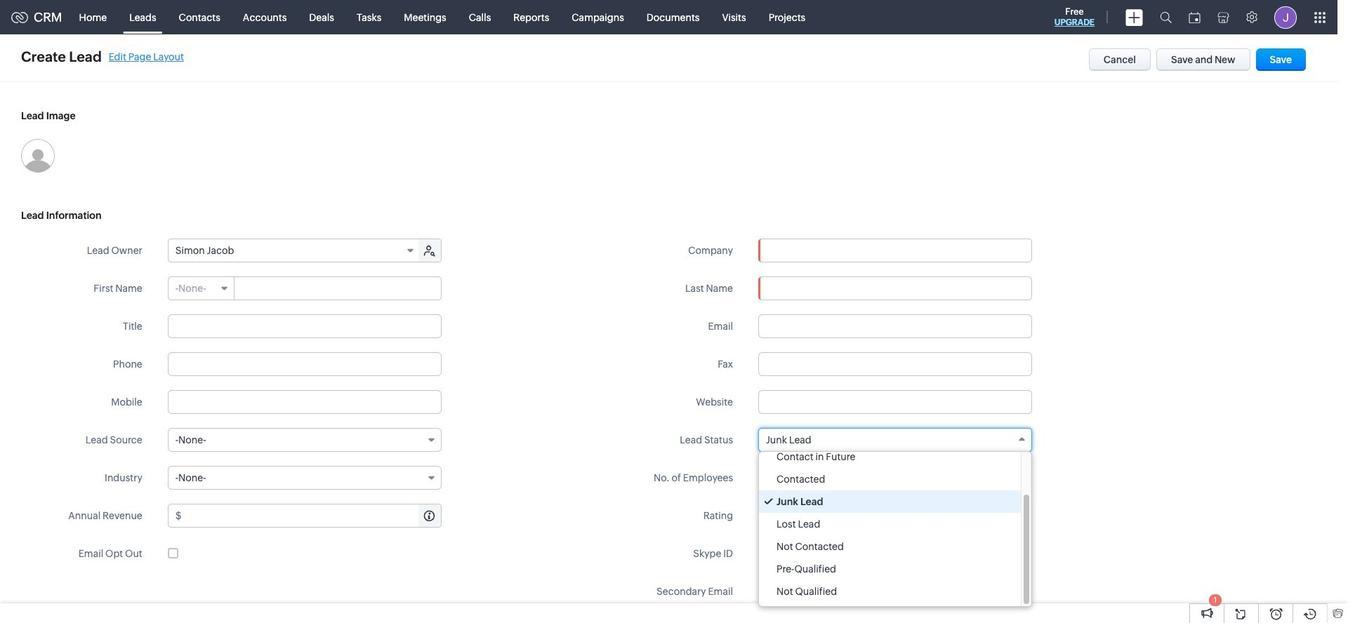 Task type: vqa. For each thing, say whether or not it's contained in the screenshot.
'Create Menu' element at top
yes



Task type: locate. For each thing, give the bounding box(es) containing it.
list box
[[759, 446, 1032, 607]]

4 option from the top
[[759, 513, 1021, 536]]

search element
[[1152, 0, 1181, 34]]

calendar image
[[1189, 12, 1201, 23]]

image image
[[21, 139, 55, 173]]

None text field
[[759, 240, 1032, 262], [759, 277, 1033, 301], [235, 277, 441, 300], [168, 315, 442, 339], [168, 353, 442, 376], [759, 353, 1033, 376], [168, 391, 442, 414], [759, 391, 1033, 414], [759, 466, 1033, 490], [759, 542, 1033, 566], [759, 240, 1032, 262], [759, 277, 1033, 301], [235, 277, 441, 300], [168, 315, 442, 339], [168, 353, 442, 376], [759, 353, 1033, 376], [168, 391, 442, 414], [759, 391, 1033, 414], [759, 466, 1033, 490], [759, 542, 1033, 566]]

option
[[759, 446, 1021, 468], [759, 468, 1021, 491], [759, 491, 1021, 513], [759, 513, 1021, 536], [759, 536, 1021, 558], [759, 558, 1021, 581], [759, 581, 1021, 603]]

logo image
[[11, 12, 28, 23]]

None text field
[[759, 315, 1033, 339], [184, 505, 441, 527], [759, 580, 1033, 604], [759, 315, 1033, 339], [184, 505, 441, 527], [759, 580, 1033, 604]]

None field
[[168, 240, 420, 262], [759, 240, 1032, 262], [168, 277, 234, 300], [168, 428, 442, 452], [759, 428, 1033, 452], [168, 466, 442, 490], [168, 240, 420, 262], [759, 240, 1032, 262], [168, 277, 234, 300], [168, 428, 442, 452], [759, 428, 1033, 452], [168, 466, 442, 490]]

7 option from the top
[[759, 581, 1021, 603]]



Task type: describe. For each thing, give the bounding box(es) containing it.
3 option from the top
[[759, 491, 1021, 513]]

6 option from the top
[[759, 558, 1021, 581]]

2 option from the top
[[759, 468, 1021, 491]]

search image
[[1160, 11, 1172, 23]]

5 option from the top
[[759, 536, 1021, 558]]

create menu image
[[1126, 9, 1143, 26]]

1 option from the top
[[759, 446, 1021, 468]]

profile image
[[1275, 6, 1297, 28]]

create menu element
[[1118, 0, 1152, 34]]

profile element
[[1266, 0, 1306, 34]]



